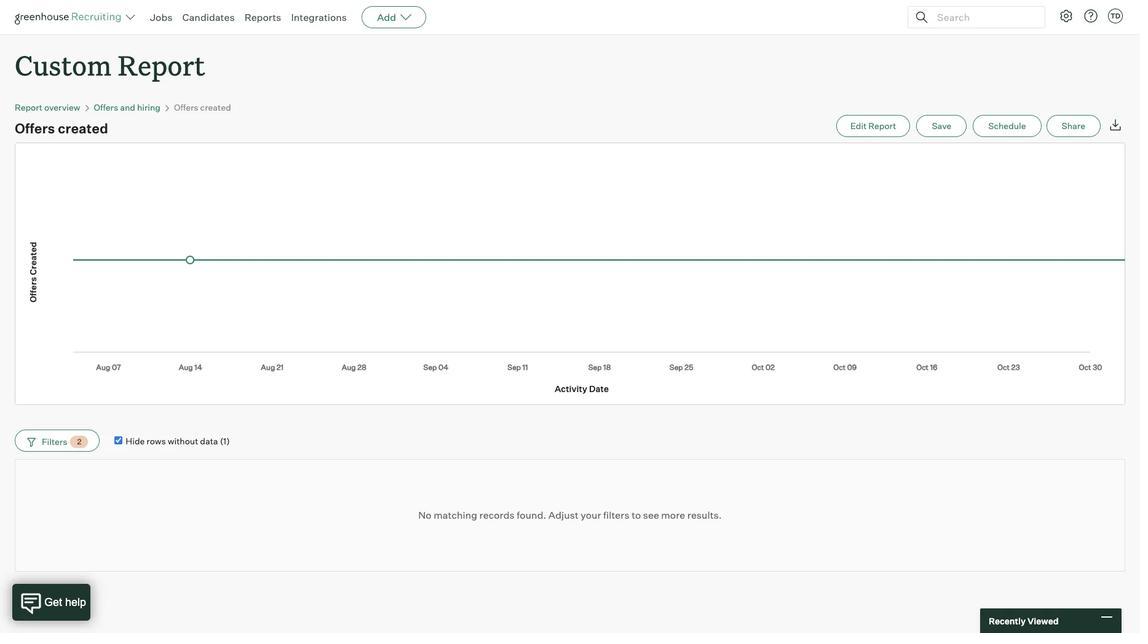 Task type: vqa. For each thing, say whether or not it's contained in the screenshot.
Report
yes



Task type: locate. For each thing, give the bounding box(es) containing it.
0 horizontal spatial offers created
[[15, 120, 108, 137]]

add button
[[362, 6, 427, 28]]

share button
[[1047, 115, 1102, 137]]

offers for 'offers created' link
[[174, 102, 198, 113]]

integrations link
[[291, 11, 347, 23]]

viewed
[[1028, 616, 1059, 627]]

created
[[200, 102, 231, 113], [58, 120, 108, 137]]

save and schedule this report to revisit it! element
[[917, 115, 974, 137]]

0 vertical spatial created
[[200, 102, 231, 113]]

offers and hiring
[[94, 102, 161, 113]]

offers created right the hiring
[[174, 102, 231, 113]]

your
[[581, 510, 602, 522]]

2 vertical spatial report
[[869, 121, 897, 131]]

report
[[118, 47, 205, 83], [15, 102, 42, 113], [869, 121, 897, 131]]

adjust
[[549, 510, 579, 522]]

report for edit report
[[869, 121, 897, 131]]

1 horizontal spatial created
[[200, 102, 231, 113]]

recently
[[990, 616, 1026, 627]]

report left overview on the left
[[15, 102, 42, 113]]

no matching records found. adjust your filters to see more results.
[[419, 510, 722, 522]]

offers created
[[174, 102, 231, 113], [15, 120, 108, 137]]

greenhouse recruiting image
[[15, 10, 126, 25]]

1 vertical spatial created
[[58, 120, 108, 137]]

0 horizontal spatial offers
[[15, 120, 55, 137]]

(1)
[[220, 436, 230, 447]]

0 horizontal spatial report
[[15, 102, 42, 113]]

data
[[200, 436, 218, 447]]

hide
[[126, 436, 145, 447]]

offers left and
[[94, 102, 118, 113]]

0 vertical spatial report
[[118, 47, 205, 83]]

1 horizontal spatial offers
[[94, 102, 118, 113]]

reports link
[[245, 11, 281, 23]]

edit report
[[851, 121, 897, 131]]

reports
[[245, 11, 281, 23]]

1 vertical spatial offers created
[[15, 120, 108, 137]]

0 vertical spatial offers created
[[174, 102, 231, 113]]

edit
[[851, 121, 867, 131]]

offers created down overview on the left
[[15, 120, 108, 137]]

offers
[[94, 102, 118, 113], [174, 102, 198, 113], [15, 120, 55, 137]]

0 horizontal spatial created
[[58, 120, 108, 137]]

share
[[1062, 121, 1086, 131]]

see
[[644, 510, 660, 522]]

jobs
[[150, 11, 173, 23]]

overview
[[44, 102, 80, 113]]

report inside edit report link
[[869, 121, 897, 131]]

offers right the hiring
[[174, 102, 198, 113]]

2 horizontal spatial offers
[[174, 102, 198, 113]]

offers down report overview at the left top of page
[[15, 120, 55, 137]]

1 horizontal spatial report
[[118, 47, 205, 83]]

filters
[[42, 437, 67, 447]]

recently viewed
[[990, 616, 1059, 627]]

Hide rows without data (1) checkbox
[[115, 437, 123, 445]]

report right edit
[[869, 121, 897, 131]]

matching
[[434, 510, 478, 522]]

offers created link
[[174, 102, 231, 113]]

report for custom report
[[118, 47, 205, 83]]

report up the hiring
[[118, 47, 205, 83]]

records
[[480, 510, 515, 522]]

td button
[[1106, 6, 1126, 26]]

to
[[632, 510, 641, 522]]

1 horizontal spatial offers created
[[174, 102, 231, 113]]

2 horizontal spatial report
[[869, 121, 897, 131]]



Task type: describe. For each thing, give the bounding box(es) containing it.
report overview link
[[15, 102, 80, 113]]

found.
[[517, 510, 547, 522]]

td button
[[1109, 9, 1124, 23]]

custom
[[15, 47, 112, 83]]

td
[[1111, 12, 1121, 20]]

hide rows without data (1)
[[126, 436, 230, 447]]

schedule button
[[974, 115, 1042, 137]]

candidates
[[182, 11, 235, 23]]

download image
[[1109, 118, 1124, 132]]

no
[[419, 510, 432, 522]]

hiring
[[137, 102, 161, 113]]

Search text field
[[935, 8, 1034, 26]]

integrations
[[291, 11, 347, 23]]

edit report link
[[837, 115, 911, 137]]

offers for offers and hiring link
[[94, 102, 118, 113]]

configure image
[[1060, 9, 1074, 23]]

filter image
[[25, 437, 36, 448]]

filters
[[604, 510, 630, 522]]

add
[[377, 11, 396, 23]]

without
[[168, 436, 198, 447]]

report overview
[[15, 102, 80, 113]]

save button
[[917, 115, 968, 137]]

and
[[120, 102, 135, 113]]

results.
[[688, 510, 722, 522]]

save
[[933, 121, 952, 131]]

1 vertical spatial report
[[15, 102, 42, 113]]

candidates link
[[182, 11, 235, 23]]

no matching records found. adjust your filters to see more results. row group
[[15, 460, 1126, 572]]

offers and hiring link
[[94, 102, 161, 113]]

schedule
[[989, 121, 1027, 131]]

2
[[77, 438, 81, 447]]

more
[[662, 510, 686, 522]]

custom report
[[15, 47, 205, 83]]

jobs link
[[150, 11, 173, 23]]

rows
[[147, 436, 166, 447]]



